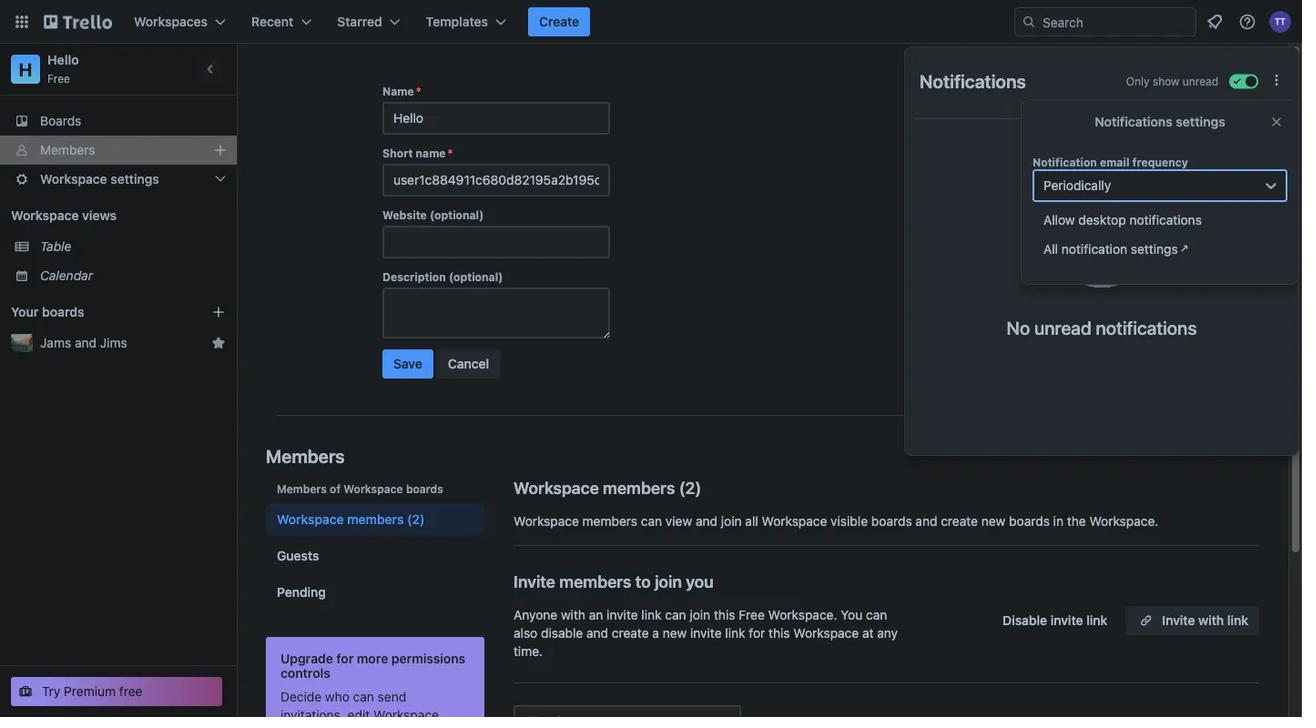 Task type: vqa. For each thing, say whether or not it's contained in the screenshot.
Search field
yes



Task type: describe. For each thing, give the bounding box(es) containing it.
search image
[[1022, 15, 1037, 29]]

to
[[636, 572, 651, 592]]

name
[[383, 85, 414, 97]]

1 horizontal spatial new
[[982, 514, 1006, 529]]

1 vertical spatial members
[[266, 446, 345, 467]]

allow
[[1044, 213, 1076, 228]]

taco image
[[1054, 167, 1151, 288]]

0 horizontal spatial workspace members
[[277, 512, 404, 527]]

(optional) for website (optional)
[[430, 209, 484, 221]]

notifications for notifications settings
[[1095, 114, 1173, 129]]

free
[[119, 685, 143, 700]]

also
[[514, 626, 538, 641]]

name *
[[383, 85, 421, 97]]

short name *
[[383, 147, 453, 159]]

all
[[1044, 242, 1059, 257]]

)
[[695, 478, 702, 498]]

of
[[330, 483, 341, 496]]

a
[[653, 626, 660, 641]]

your boards
[[11, 305, 84, 320]]

premium
[[64, 685, 116, 700]]

show
[[1153, 75, 1180, 88]]

members left (
[[603, 478, 675, 498]]

website (optional)
[[383, 209, 484, 221]]

and right visible
[[916, 514, 938, 529]]

allow desktop notifications button
[[1033, 206, 1288, 235]]

save button
[[383, 350, 433, 379]]

free inside anyone with an invite link can join this free workspace. you can also disable and create a new invite link for this workspace at any time.
[[739, 608, 765, 623]]

can inside upgrade for more permissions controls decide who can send invitations, edit workspac
[[353, 690, 374, 705]]

disable
[[1003, 614, 1048, 629]]

and inside anyone with an invite link can join this free workspace. you can also disable and create a new invite link for this workspace at any time.
[[587, 626, 609, 641]]

for inside anyone with an invite link can join this free workspace. you can also disable and create a new invite link for this workspace at any time.
[[749, 626, 766, 641]]

send
[[378, 690, 407, 705]]

with for invite
[[1199, 614, 1225, 629]]

settings inside all notification settings link
[[1131, 242, 1179, 257]]

join inside anyone with an invite link can join this free workspace. you can also disable and create a new invite link for this workspace at any time.
[[690, 608, 711, 623]]

(
[[679, 478, 686, 498]]

jams and jims link
[[40, 334, 204, 353]]

table
[[40, 239, 71, 254]]

email
[[1101, 156, 1130, 169]]

who
[[325, 690, 350, 705]]

boards up jams
[[42, 305, 84, 320]]

starred
[[337, 14, 382, 29]]

can down you
[[665, 608, 687, 623]]

hello link
[[47, 52, 79, 67]]

jams
[[40, 336, 71, 351]]

jams and jims
[[40, 336, 127, 351]]

hello free
[[47, 52, 79, 85]]

only show unread
[[1127, 75, 1219, 88]]

settings for workspace settings
[[111, 172, 159, 187]]

1 horizontal spatial this
[[769, 626, 790, 641]]

boards
[[40, 113, 81, 128]]

boards right visible
[[872, 514, 913, 529]]

anyone
[[514, 608, 558, 623]]

2
[[686, 478, 695, 498]]

invite with link button
[[1126, 607, 1260, 636]]

(optional) for description (optional)
[[449, 271, 503, 283]]

table link
[[40, 238, 226, 256]]

controls
[[281, 666, 331, 681]]

2 vertical spatial members
[[277, 483, 327, 496]]

close popover image
[[1270, 115, 1285, 129]]

0 horizontal spatial invite
[[607, 608, 638, 623]]

pending
[[277, 585, 326, 600]]

0 vertical spatial members
[[40, 143, 95, 158]]

templates
[[426, 14, 488, 29]]

workspace inside dropdown button
[[40, 172, 107, 187]]

invite workspace members
[[987, 80, 1151, 95]]

try premium free button
[[11, 678, 222, 707]]

primary element
[[0, 0, 1303, 44]]

0 vertical spatial workspace.
[[1090, 514, 1159, 529]]

boards link
[[0, 107, 237, 136]]

boards up '(2)'
[[406, 483, 444, 496]]

create
[[539, 14, 580, 29]]

workspaces button
[[123, 7, 237, 36]]

add board image
[[211, 305, 226, 320]]

cancel button
[[437, 350, 500, 379]]

name
[[416, 147, 446, 159]]

and inside "jams and jims" 'link'
[[75, 336, 97, 351]]

decide
[[281, 690, 322, 705]]

1 vertical spatial *
[[448, 147, 453, 159]]

anyone with an invite link can join this free workspace. you can also disable and create a new invite link for this workspace at any time.
[[514, 608, 898, 660]]

workspace views
[[11, 208, 117, 223]]

notification
[[1062, 242, 1128, 257]]

at
[[863, 626, 874, 641]]

workspace members can view and join all workspace visible boards and create new boards in the workspace.
[[514, 514, 1159, 529]]

members down members of workspace boards
[[347, 512, 404, 527]]

1 horizontal spatial invite
[[691, 626, 722, 641]]

1 horizontal spatial unread
[[1183, 75, 1219, 88]]

pending link
[[266, 577, 485, 609]]

permissions
[[392, 652, 466, 667]]

all notification settings link
[[1033, 235, 1286, 264]]

(2)
[[407, 512, 425, 527]]

disable
[[541, 626, 583, 641]]

h link
[[11, 55, 40, 84]]

hello
[[47, 52, 79, 67]]

workspace navigation collapse icon image
[[199, 56, 224, 82]]

( 2 )
[[679, 478, 702, 498]]

website
[[383, 209, 427, 221]]

description (optional)
[[383, 271, 503, 283]]

no
[[1007, 317, 1031, 338]]

h
[[19, 58, 32, 80]]

notifications for notifications
[[920, 70, 1027, 92]]

all notification settings
[[1044, 242, 1179, 257]]



Task type: locate. For each thing, give the bounding box(es) containing it.
with inside anyone with an invite link can join this free workspace. you can also disable and create a new invite link for this workspace at any time.
[[561, 608, 586, 623]]

new right a
[[663, 626, 687, 641]]

settings down members link
[[111, 172, 159, 187]]

your boards with 1 items element
[[11, 302, 184, 323]]

invite members to join you
[[514, 572, 714, 592]]

can
[[641, 514, 662, 529], [665, 608, 687, 623], [866, 608, 888, 623], [353, 690, 374, 705]]

1 horizontal spatial with
[[1199, 614, 1225, 629]]

notifications inside button
[[1130, 213, 1202, 228]]

2 horizontal spatial join
[[721, 514, 742, 529]]

create button
[[528, 7, 591, 36]]

2 vertical spatial settings
[[1131, 242, 1179, 257]]

short
[[383, 147, 413, 159]]

terry turtle (terryturtle) image
[[1270, 11, 1292, 33]]

and left jims
[[75, 336, 97, 351]]

visible
[[831, 514, 868, 529]]

1 vertical spatial create
[[612, 626, 649, 641]]

1 vertical spatial notifications
[[1095, 114, 1173, 129]]

starred icon image
[[211, 336, 226, 351]]

0 notifications image
[[1204, 11, 1226, 33]]

and down an on the left of the page
[[587, 626, 609, 641]]

(optional)
[[430, 209, 484, 221], [449, 271, 503, 283]]

notifications up all notification settings link
[[1130, 213, 1202, 228]]

views
[[82, 208, 117, 223]]

1 vertical spatial join
[[655, 572, 682, 592]]

the
[[1068, 514, 1087, 529]]

workspace inside anyone with an invite link can join this free workspace. you can also disable and create a new invite link for this workspace at any time.
[[794, 626, 859, 641]]

new
[[982, 514, 1006, 529], [663, 626, 687, 641]]

settings
[[1176, 114, 1226, 129], [111, 172, 159, 187], [1131, 242, 1179, 257]]

0 vertical spatial notifications
[[920, 70, 1027, 92]]

0 horizontal spatial workspace.
[[769, 608, 838, 623]]

0 horizontal spatial free
[[47, 72, 70, 85]]

members up invite members to join you
[[583, 514, 638, 529]]

invite inside button
[[1051, 614, 1084, 629]]

back to home image
[[44, 7, 112, 36]]

1 vertical spatial settings
[[111, 172, 159, 187]]

workspace settings
[[40, 172, 159, 187]]

edit
[[348, 708, 370, 718]]

Search field
[[1037, 8, 1196, 36]]

0 vertical spatial workspace members
[[514, 478, 675, 498]]

unread right show in the right top of the page
[[1183, 75, 1219, 88]]

workspace. right the
[[1090, 514, 1159, 529]]

(optional) right the website at top
[[430, 209, 484, 221]]

no unread notifications
[[1007, 317, 1198, 338]]

invite workspace members button
[[958, 73, 1162, 102]]

settings inside workspace settings dropdown button
[[111, 172, 159, 187]]

1 horizontal spatial workspace.
[[1090, 514, 1159, 529]]

invite right disable
[[1051, 614, 1084, 629]]

unread
[[1183, 75, 1219, 88], [1035, 317, 1092, 338]]

calendar link
[[40, 267, 226, 285]]

2 vertical spatial invite
[[1163, 614, 1196, 629]]

try premium free
[[42, 685, 143, 700]]

can up at
[[866, 608, 888, 623]]

notifications
[[920, 70, 1027, 92], [1095, 114, 1173, 129]]

allow desktop notifications
[[1044, 213, 1202, 228]]

invite
[[987, 80, 1020, 95], [514, 572, 556, 592], [1163, 614, 1196, 629]]

0 horizontal spatial *
[[416, 85, 421, 97]]

save
[[394, 357, 423, 372]]

workspace. left you
[[769, 608, 838, 623]]

0 vertical spatial for
[[749, 626, 766, 641]]

invitations,
[[281, 708, 344, 718]]

recent
[[251, 14, 294, 29]]

1 horizontal spatial invite
[[987, 80, 1020, 95]]

1 horizontal spatial notifications
[[1095, 114, 1173, 129]]

1 horizontal spatial for
[[749, 626, 766, 641]]

can up edit
[[353, 690, 374, 705]]

free inside hello free
[[47, 72, 70, 85]]

switch to… image
[[13, 13, 31, 31]]

an
[[589, 608, 603, 623]]

you
[[841, 608, 863, 623]]

join down you
[[690, 608, 711, 623]]

0 vertical spatial join
[[721, 514, 742, 529]]

for
[[749, 626, 766, 641], [337, 652, 354, 667]]

unread right "no" at top
[[1035, 317, 1092, 338]]

invite
[[607, 608, 638, 623], [1051, 614, 1084, 629], [691, 626, 722, 641]]

0 vertical spatial *
[[416, 85, 421, 97]]

settings down allow desktop notifications button
[[1131, 242, 1179, 257]]

workspace. inside anyone with an invite link can join this free workspace. you can also disable and create a new invite link for this workspace at any time.
[[769, 608, 838, 623]]

your
[[11, 305, 39, 320]]

try
[[42, 685, 60, 700]]

(optional) right description
[[449, 271, 503, 283]]

invite inside "button"
[[987, 80, 1020, 95]]

members left of
[[277, 483, 327, 496]]

1 horizontal spatial free
[[739, 608, 765, 623]]

0 horizontal spatial invite
[[514, 572, 556, 592]]

members inside "button"
[[1094, 80, 1151, 95]]

invite with link
[[1163, 614, 1249, 629]]

create inside anyone with an invite link can join this free workspace. you can also disable and create a new invite link for this workspace at any time.
[[612, 626, 649, 641]]

with for anyone
[[561, 608, 586, 623]]

members of workspace boards
[[277, 483, 444, 496]]

members
[[40, 143, 95, 158], [266, 446, 345, 467], [277, 483, 327, 496]]

new inside anyone with an invite link can join this free workspace. you can also disable and create a new invite link for this workspace at any time.
[[663, 626, 687, 641]]

this
[[714, 608, 736, 623], [769, 626, 790, 641]]

for inside upgrade for more permissions controls decide who can send invitations, edit workspac
[[337, 652, 354, 667]]

notifications down search icon
[[920, 70, 1027, 92]]

1 vertical spatial workspace members
[[277, 512, 404, 527]]

open information menu image
[[1239, 13, 1257, 31]]

desktop
[[1079, 213, 1127, 228]]

invite right a
[[691, 626, 722, 641]]

recent button
[[241, 7, 323, 36]]

1 vertical spatial new
[[663, 626, 687, 641]]

0 vertical spatial free
[[47, 72, 70, 85]]

1 vertical spatial invite
[[514, 572, 556, 592]]

notification email frequency
[[1033, 156, 1189, 169]]

workspace members left (
[[514, 478, 675, 498]]

more
[[357, 652, 388, 667]]

None text field
[[383, 164, 610, 197], [383, 288, 610, 339], [383, 164, 610, 197], [383, 288, 610, 339]]

upgrade for more permissions controls decide who can send invitations, edit workspac
[[281, 652, 466, 718]]

boards left the 'in'
[[1010, 514, 1050, 529]]

disable invite link button
[[992, 607, 1119, 636]]

invite for invite members to join you
[[514, 572, 556, 592]]

1 vertical spatial notifications
[[1096, 317, 1198, 338]]

in
[[1054, 514, 1064, 529]]

0 vertical spatial (optional)
[[430, 209, 484, 221]]

1 vertical spatial this
[[769, 626, 790, 641]]

view
[[666, 514, 693, 529]]

settings down "only show unread"
[[1176, 114, 1226, 129]]

0 vertical spatial unread
[[1183, 75, 1219, 88]]

*
[[416, 85, 421, 97], [448, 147, 453, 159]]

link inside button
[[1228, 614, 1249, 629]]

workspace settings button
[[0, 165, 237, 194]]

0 vertical spatial settings
[[1176, 114, 1226, 129]]

1 horizontal spatial create
[[941, 514, 978, 529]]

0 horizontal spatial join
[[655, 572, 682, 592]]

starred button
[[326, 7, 412, 36]]

disable invite link
[[1003, 614, 1108, 629]]

link
[[642, 608, 662, 623], [1087, 614, 1108, 629], [1228, 614, 1249, 629], [726, 626, 746, 641]]

invite right an on the left of the page
[[607, 608, 638, 623]]

members up of
[[266, 446, 345, 467]]

0 vertical spatial notifications
[[1130, 213, 1202, 228]]

workspace inside "button"
[[1024, 80, 1091, 95]]

0 vertical spatial invite
[[987, 80, 1020, 95]]

1 vertical spatial for
[[337, 652, 354, 667]]

and right view
[[696, 514, 718, 529]]

0 horizontal spatial this
[[714, 608, 736, 623]]

and
[[75, 336, 97, 351], [696, 514, 718, 529], [916, 514, 938, 529], [587, 626, 609, 641]]

0 horizontal spatial for
[[337, 652, 354, 667]]

1 horizontal spatial *
[[448, 147, 453, 159]]

2 horizontal spatial invite
[[1163, 614, 1196, 629]]

2 vertical spatial join
[[690, 608, 711, 623]]

new left the 'in'
[[982, 514, 1006, 529]]

jims
[[100, 336, 127, 351]]

periodically
[[1044, 178, 1112, 193]]

upgrade
[[281, 652, 333, 667]]

link inside button
[[1087, 614, 1108, 629]]

0 horizontal spatial with
[[561, 608, 586, 623]]

notifications for allow desktop notifications
[[1130, 213, 1202, 228]]

description
[[383, 271, 446, 283]]

cancel
[[448, 357, 489, 372]]

invite for invite workspace members
[[987, 80, 1020, 95]]

0 horizontal spatial notifications
[[920, 70, 1027, 92]]

free
[[47, 72, 70, 85], [739, 608, 765, 623]]

None text field
[[383, 102, 610, 135], [383, 226, 610, 259], [383, 102, 610, 135], [383, 226, 610, 259]]

workspaces
[[134, 14, 208, 29]]

notifications down all notification settings link
[[1096, 317, 1198, 338]]

1 horizontal spatial join
[[690, 608, 711, 623]]

members up an on the left of the page
[[560, 572, 632, 592]]

1 vertical spatial workspace.
[[769, 608, 838, 623]]

frequency
[[1133, 156, 1189, 169]]

any
[[878, 626, 898, 641]]

guests
[[277, 549, 319, 564]]

members left show in the right top of the page
[[1094, 80, 1151, 95]]

2 horizontal spatial invite
[[1051, 614, 1084, 629]]

1 vertical spatial free
[[739, 608, 765, 623]]

1 vertical spatial (optional)
[[449, 271, 503, 283]]

workspace members
[[514, 478, 675, 498], [277, 512, 404, 527]]

with inside invite with link button
[[1199, 614, 1225, 629]]

workspace members down of
[[277, 512, 404, 527]]

0 horizontal spatial unread
[[1035, 317, 1092, 338]]

0 horizontal spatial new
[[663, 626, 687, 641]]

join
[[721, 514, 742, 529], [655, 572, 682, 592], [690, 608, 711, 623]]

join left all
[[721, 514, 742, 529]]

notifications for no unread notifications
[[1096, 317, 1198, 338]]

join right to
[[655, 572, 682, 592]]

0 vertical spatial new
[[982, 514, 1006, 529]]

1 horizontal spatial workspace members
[[514, 478, 675, 498]]

0 vertical spatial create
[[941, 514, 978, 529]]

create
[[941, 514, 978, 529], [612, 626, 649, 641]]

sm image
[[969, 78, 987, 97]]

templates button
[[415, 7, 517, 36]]

can left view
[[641, 514, 662, 529]]

notification
[[1033, 156, 1098, 169]]

0 horizontal spatial create
[[612, 626, 649, 641]]

organizationdetailform element
[[383, 84, 610, 386]]

1 vertical spatial unread
[[1035, 317, 1092, 338]]

all
[[746, 514, 759, 529]]

notifications down only
[[1095, 114, 1173, 129]]

members down boards
[[40, 143, 95, 158]]

only
[[1127, 75, 1150, 88]]

workspace
[[1024, 80, 1091, 95], [40, 172, 107, 187], [11, 208, 79, 223], [514, 478, 599, 498], [344, 483, 403, 496], [277, 512, 344, 527], [514, 514, 579, 529], [762, 514, 828, 529], [794, 626, 859, 641]]

invite inside button
[[1163, 614, 1196, 629]]

members link
[[0, 136, 237, 165]]

0 vertical spatial this
[[714, 608, 736, 623]]

invite for invite with link
[[1163, 614, 1196, 629]]

settings for notifications settings
[[1176, 114, 1226, 129]]



